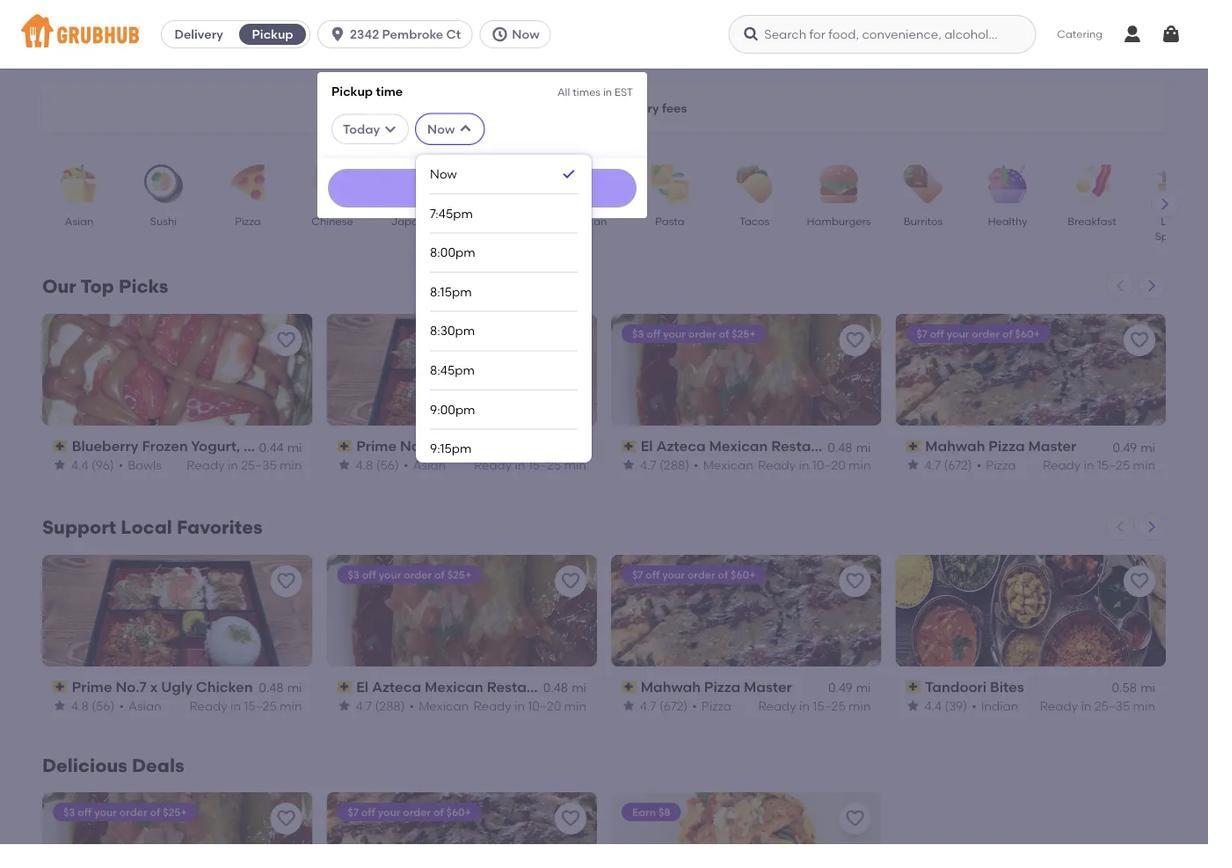 Task type: locate. For each thing, give the bounding box(es) containing it.
• mexican
[[694, 457, 753, 472], [409, 698, 469, 713]]

0 vertical spatial el azteca mexican restaurant-mahwah
[[641, 437, 914, 455]]

1 vertical spatial azteca
[[372, 678, 421, 695]]

breakfast image
[[1061, 164, 1123, 203]]

0 horizontal spatial • pizza
[[692, 698, 732, 713]]

0 vertical spatial $7
[[917, 327, 928, 340]]

4.8
[[356, 457, 373, 472], [71, 698, 89, 713]]

ready in 25–35 min for 0.58 mi
[[1040, 698, 1155, 713]]

caret right icon image
[[1158, 197, 1172, 211], [1145, 279, 1159, 293], [1145, 520, 1159, 534]]

now inside option
[[430, 166, 457, 181]]

prime left 9:15pm
[[356, 437, 397, 455]]

1 horizontal spatial 10–20
[[812, 457, 846, 472]]

restaurant-
[[771, 437, 854, 455], [487, 678, 570, 695]]

2 horizontal spatial 0.48 mi
[[828, 439, 871, 454]]

svg image inside the now button
[[491, 25, 508, 43]]

pickup left time
[[332, 84, 373, 98]]

0 horizontal spatial 4.4
[[71, 457, 88, 472]]

4.7 (288)
[[640, 457, 689, 472], [356, 698, 405, 713]]

subscription pass image
[[53, 440, 68, 452], [337, 440, 353, 452], [622, 681, 637, 693]]

mahwah
[[854, 437, 914, 455], [925, 437, 985, 455], [570, 678, 630, 695], [641, 678, 701, 695]]

1 vertical spatial $7 off your order of $60+
[[632, 568, 756, 581]]

no.7 down 9:00pm
[[400, 437, 431, 455]]

0.58
[[1112, 680, 1137, 695]]

• indian
[[972, 698, 1019, 713]]

caret left icon image
[[1113, 279, 1127, 293], [1113, 520, 1127, 534]]

0 horizontal spatial 4.7 (288)
[[356, 698, 405, 713]]

0 vertical spatial azteca
[[656, 437, 706, 455]]

x up deals
[[150, 678, 158, 695]]

0 horizontal spatial x
[[150, 678, 158, 695]]

svg image right ct
[[491, 25, 508, 43]]

1 vertical spatial mahwah pizza master
[[641, 678, 792, 695]]

1 horizontal spatial 4.7 (672)
[[925, 457, 972, 472]]

0.48 mi
[[828, 439, 871, 454], [259, 680, 302, 695], [543, 680, 586, 695]]

0 horizontal spatial prime no.7 x ugly chicken
[[72, 678, 253, 695]]

now up 7:45pm
[[430, 166, 457, 181]]

4.7 (672)
[[925, 457, 972, 472], [640, 698, 688, 713]]

list box
[[430, 155, 578, 845]]

1 vertical spatial (56)
[[92, 698, 115, 713]]

$3
[[632, 327, 644, 340], [348, 568, 360, 581], [63, 805, 75, 818]]

1 vertical spatial ready in 25–35 min
[[1040, 698, 1155, 713]]

x down 9:00pm
[[435, 437, 442, 455]]

25–35 for 0.44 mi
[[241, 457, 277, 472]]

0 horizontal spatial $3 off your order of $25+
[[63, 805, 187, 818]]

tandoori bites
[[925, 678, 1024, 695]]

save this restaurant image
[[560, 330, 581, 351], [276, 571, 297, 592], [276, 808, 297, 829], [560, 808, 581, 829]]

4.4 (96)
[[71, 457, 114, 472]]

healthy
[[988, 215, 1028, 227]]

• asian
[[404, 457, 446, 472], [119, 698, 162, 713]]

unlock $0 delivery fees
[[549, 101, 687, 115]]

el
[[641, 437, 653, 455], [356, 678, 368, 695]]

0 vertical spatial $3
[[632, 327, 644, 340]]

hamburgers
[[807, 215, 871, 227]]

2342 pembroke ct button
[[318, 20, 479, 48]]

0 horizontal spatial 4.7 (672)
[[640, 698, 688, 713]]

2 horizontal spatial $3 off your order of $25+
[[632, 327, 756, 340]]

ugly
[[446, 437, 477, 455], [161, 678, 192, 695]]

1 horizontal spatial 0.49 mi
[[1113, 439, 1155, 454]]

breakfast
[[1068, 215, 1116, 227]]

1 vertical spatial $25+
[[447, 568, 471, 581]]

asian down 9:15pm
[[413, 457, 446, 472]]

2 vertical spatial $25+
[[163, 805, 187, 818]]

asian down the 'asian' image
[[65, 215, 93, 227]]

prime no.7 x ugly chicken up deals
[[72, 678, 253, 695]]

8:15pm
[[430, 284, 472, 299]]

0 vertical spatial ready in 10–20 min
[[758, 457, 871, 472]]

svg image inside 2342 pembroke ct button
[[329, 25, 347, 43]]

1 vertical spatial $60+
[[731, 568, 756, 581]]

main navigation navigation
[[0, 0, 1208, 845]]

1 horizontal spatial $7 off your order of $60+
[[632, 568, 756, 581]]

0 horizontal spatial pickup
[[252, 27, 293, 42]]

0 horizontal spatial ready in 10–20 min
[[473, 698, 586, 713]]

svg image
[[1161, 24, 1182, 45], [329, 25, 347, 43], [742, 25, 760, 43], [458, 122, 472, 136]]

0 vertical spatial • asian
[[404, 457, 446, 472]]

4.4
[[71, 457, 88, 472], [925, 698, 942, 713]]

0 horizontal spatial master
[[744, 678, 792, 695]]

1 horizontal spatial chicken
[[480, 437, 537, 455]]

mexican image
[[555, 164, 616, 203]]

pickup button
[[236, 20, 310, 48]]

2 horizontal spatial $3
[[632, 327, 644, 340]]

$7
[[917, 327, 928, 340], [632, 568, 643, 581], [348, 805, 359, 818]]

• asian up deals
[[119, 698, 162, 713]]

0 vertical spatial svg image
[[491, 25, 508, 43]]

caret left icon image for support local favorites
[[1113, 520, 1127, 534]]

0 vertical spatial (672)
[[944, 457, 972, 472]]

25–35 down 0.58
[[1094, 698, 1130, 713]]

chicken
[[480, 437, 537, 455], [196, 678, 253, 695]]

no.7 up delicious deals
[[116, 678, 147, 695]]

1 horizontal spatial el azteca mexican restaurant-mahwah
[[641, 437, 914, 455]]

ready in 15–25 min
[[474, 457, 586, 472], [1043, 457, 1155, 472], [189, 698, 302, 713], [758, 698, 871, 713]]

0 vertical spatial asian
[[65, 215, 93, 227]]

0 vertical spatial pickup
[[252, 27, 293, 42]]

2 vertical spatial $7 off your order of $60+
[[348, 805, 471, 818]]

list box containing now
[[430, 155, 578, 845]]

no.7
[[400, 437, 431, 455], [116, 678, 147, 695]]

ugly down 9:00pm
[[446, 437, 477, 455]]

0 horizontal spatial • mexican
[[409, 698, 469, 713]]

$3 off your order of $25+
[[632, 327, 756, 340], [348, 568, 471, 581], [63, 805, 187, 818]]

x
[[435, 437, 442, 455], [150, 678, 158, 695]]

catering
[[1057, 28, 1103, 40]]

0 horizontal spatial chicken
[[196, 678, 253, 695]]

(288)
[[659, 457, 689, 472], [375, 698, 405, 713]]

0 horizontal spatial $60+
[[446, 805, 471, 818]]

2 horizontal spatial $60+
[[1015, 327, 1040, 340]]

25–35 for 0.58 mi
[[1094, 698, 1130, 713]]

0 horizontal spatial azteca
[[372, 678, 421, 695]]

(672)
[[944, 457, 972, 472], [659, 698, 688, 713]]

0 horizontal spatial 10–20
[[528, 698, 561, 713]]

earn
[[632, 805, 656, 818]]

top
[[80, 275, 114, 298]]

in inside navigation
[[603, 85, 612, 98]]

pickup right delivery button
[[252, 27, 293, 42]]

mi
[[287, 439, 302, 454], [572, 439, 586, 454], [856, 439, 871, 454], [1141, 439, 1155, 454], [287, 680, 302, 695], [572, 680, 586, 695], [856, 680, 871, 695], [1141, 680, 1155, 695]]

all
[[557, 85, 570, 98]]

of
[[719, 327, 729, 340], [1002, 327, 1013, 340], [434, 568, 445, 581], [718, 568, 728, 581], [150, 805, 160, 818], [433, 805, 444, 818]]

pickup for pickup
[[252, 27, 293, 42]]

time
[[376, 84, 403, 98]]

unlock
[[549, 101, 591, 115]]

pickup inside button
[[252, 27, 293, 42]]

tacos
[[739, 215, 769, 227]]

1 horizontal spatial 4.7 (288)
[[640, 457, 689, 472]]

picks
[[119, 275, 168, 298]]

ready in 25–35 min down 0.44
[[187, 457, 302, 472]]

check icon image
[[560, 165, 578, 183]]

1 vertical spatial asian
[[413, 457, 446, 472]]

0 vertical spatial 4.8
[[356, 457, 373, 472]]

subscription pass image for prime no.7 x ugly chicken
[[337, 440, 353, 452]]

1 horizontal spatial 25–35
[[1094, 698, 1130, 713]]

our top picks
[[42, 275, 168, 298]]

2342
[[350, 27, 379, 42]]

$25+
[[732, 327, 756, 340], [447, 568, 471, 581], [163, 805, 187, 818]]

0 vertical spatial prime
[[356, 437, 397, 455]]

(56)
[[376, 457, 399, 472], [92, 698, 115, 713]]

2 vertical spatial $60+
[[446, 805, 471, 818]]

1 horizontal spatial 4.8 (56)
[[356, 457, 399, 472]]

1 horizontal spatial svg image
[[491, 25, 508, 43]]

0.49
[[1113, 439, 1137, 454], [828, 680, 853, 695]]

delicious
[[42, 754, 127, 777]]

min
[[280, 457, 302, 472], [564, 457, 586, 472], [849, 457, 871, 472], [1133, 457, 1155, 472], [280, 698, 302, 713], [564, 698, 586, 713], [849, 698, 871, 713], [1133, 698, 1155, 713]]

save this restaurant image
[[276, 330, 297, 351], [845, 330, 866, 351], [1129, 330, 1150, 351], [560, 571, 581, 592], [845, 571, 866, 592], [1129, 571, 1150, 592], [845, 808, 866, 829]]

now option
[[430, 155, 578, 194]]

0 horizontal spatial el
[[356, 678, 368, 695]]

asian
[[65, 215, 93, 227], [413, 457, 446, 472], [128, 698, 162, 713]]

prime up delicious
[[72, 678, 112, 695]]

order
[[688, 327, 716, 340], [972, 327, 1000, 340], [404, 568, 432, 581], [687, 568, 715, 581], [119, 805, 147, 818], [403, 805, 431, 818]]

prime no.7 x ugly chicken
[[356, 437, 537, 455], [72, 678, 253, 695]]

ugly up deals
[[161, 678, 192, 695]]

1 horizontal spatial 4.4
[[925, 698, 942, 713]]

asian up deals
[[128, 698, 162, 713]]

off
[[647, 327, 661, 340], [930, 327, 944, 340], [362, 568, 376, 581], [646, 568, 660, 581], [78, 805, 92, 818], [361, 805, 375, 818]]

update
[[463, 181, 502, 194]]

el azteca mexican restaurant-mahwah
[[641, 437, 914, 455], [356, 678, 630, 695]]

1 horizontal spatial azteca
[[656, 437, 706, 455]]

delivery button
[[162, 20, 236, 48]]

0 vertical spatial mahwah pizza master
[[925, 437, 1077, 455]]

mahwah pizza master
[[925, 437, 1077, 455], [641, 678, 792, 695]]

• asian down 9:15pm
[[404, 457, 446, 472]]

0 horizontal spatial $25+
[[163, 805, 187, 818]]

save this restaurant button
[[270, 324, 302, 356], [555, 324, 586, 356], [839, 324, 871, 356], [1124, 324, 1155, 356], [270, 565, 302, 597], [555, 565, 586, 597], [839, 565, 871, 597], [1124, 565, 1155, 597], [270, 803, 302, 834], [555, 803, 586, 834], [839, 803, 871, 834]]

0 horizontal spatial $7 off your order of $60+
[[348, 805, 471, 818]]

today
[[343, 121, 380, 136]]

star icon image
[[53, 458, 67, 472], [337, 458, 351, 472], [622, 458, 636, 472], [906, 458, 920, 472], [53, 699, 67, 713], [337, 699, 351, 713], [622, 699, 636, 713], [906, 699, 920, 713]]

catering button
[[1045, 14, 1115, 54]]

all times in est
[[557, 85, 633, 98]]

italian image
[[470, 164, 532, 203]]

asian image
[[48, 164, 110, 203]]

0 vertical spatial el
[[641, 437, 653, 455]]

4.4 left (39)
[[925, 698, 942, 713]]

pizza image
[[217, 164, 279, 203]]

svg image
[[491, 25, 508, 43], [383, 122, 397, 136]]

now button
[[479, 20, 558, 48]]

0 horizontal spatial el azteca mexican restaurant-mahwah
[[356, 678, 630, 695]]

0 vertical spatial $7 off your order of $60+
[[917, 327, 1040, 340]]

subscription pass image
[[622, 440, 637, 452], [906, 440, 922, 452], [53, 681, 68, 693], [337, 681, 353, 693], [906, 681, 922, 693]]

tandoori
[[925, 678, 987, 695]]

2 vertical spatial $7
[[348, 805, 359, 818]]

pembroke
[[382, 27, 443, 42]]

10–20
[[812, 457, 846, 472], [528, 698, 561, 713]]

master
[[1028, 437, 1077, 455], [744, 678, 792, 695]]

now inside button
[[512, 27, 540, 42]]

1 vertical spatial ugly
[[161, 678, 192, 695]]

1 horizontal spatial ready in 10–20 min
[[758, 457, 871, 472]]

2 caret left icon image from the top
[[1113, 520, 1127, 534]]

4.8 (56)
[[356, 457, 399, 472], [71, 698, 115, 713]]

now for today
[[430, 166, 457, 181]]

now right ct
[[512, 27, 540, 42]]

ready in 25–35 min down 0.58
[[1040, 698, 1155, 713]]

1 horizontal spatial • mexican
[[694, 457, 753, 472]]

0.44
[[259, 439, 284, 454]]

1 vertical spatial 10–20
[[528, 698, 561, 713]]

25–35 down 0.44
[[241, 457, 277, 472]]

1 vertical spatial 0.49 mi
[[828, 680, 871, 695]]

1 horizontal spatial subscription pass image
[[337, 440, 353, 452]]

0.49 mi
[[1113, 439, 1155, 454], [828, 680, 871, 695]]

healthy image
[[977, 164, 1038, 203]]

1 vertical spatial svg image
[[383, 122, 397, 136]]

1 horizontal spatial 0.48 mi
[[543, 680, 586, 695]]

svg image right today at the top left
[[383, 122, 397, 136]]

delivery
[[612, 101, 659, 115]]

0 horizontal spatial 4.8 (56)
[[71, 698, 115, 713]]

1 vertical spatial (288)
[[375, 698, 405, 713]]

1 horizontal spatial ready in 25–35 min
[[1040, 698, 1155, 713]]

earn $8
[[632, 805, 670, 818]]

0 horizontal spatial $3
[[63, 805, 75, 818]]

now up japanese image
[[427, 121, 455, 136]]

prime
[[356, 437, 397, 455], [72, 678, 112, 695]]

25–35
[[241, 457, 277, 472], [1094, 698, 1130, 713]]

in
[[603, 85, 612, 98], [228, 457, 238, 472], [515, 457, 525, 472], [799, 457, 809, 472], [1084, 457, 1094, 472], [230, 698, 241, 713], [514, 698, 525, 713], [799, 698, 810, 713], [1081, 698, 1092, 713]]

1 caret left icon image from the top
[[1113, 279, 1127, 293]]

1 horizontal spatial $7
[[632, 568, 643, 581]]

4.4 left (96)
[[71, 457, 88, 472]]

4.4 for 4.4 (96)
[[71, 457, 88, 472]]

prime no.7 x ugly chicken down 9:00pm
[[356, 437, 537, 455]]

0 vertical spatial x
[[435, 437, 442, 455]]



Task type: describe. For each thing, give the bounding box(es) containing it.
0 vertical spatial (288)
[[659, 457, 689, 472]]

sushi
[[150, 215, 177, 227]]

0 vertical spatial $25+
[[732, 327, 756, 340]]

2 horizontal spatial $7 off your order of $60+
[[917, 327, 1040, 340]]

2342 pembroke ct
[[350, 27, 461, 42]]

0 horizontal spatial mahwah pizza master
[[641, 678, 792, 695]]

1 vertical spatial (672)
[[659, 698, 688, 713]]

8:00pm
[[430, 245, 475, 260]]

0 vertical spatial caret right icon image
[[1158, 197, 1172, 211]]

1 horizontal spatial $3 off your order of $25+
[[348, 568, 471, 581]]

1 vertical spatial prime no.7 x ugly chicken
[[72, 678, 253, 695]]

1 vertical spatial • mexican
[[409, 698, 469, 713]]

delicious deals
[[42, 754, 184, 777]]

1 horizontal spatial no.7
[[400, 437, 431, 455]]

0.44 mi
[[259, 439, 302, 454]]

2 horizontal spatial $7
[[917, 327, 928, 340]]

1 vertical spatial chicken
[[196, 678, 253, 695]]

specials
[[1155, 230, 1198, 243]]

1 horizontal spatial el
[[641, 437, 653, 455]]

bites
[[990, 678, 1024, 695]]

0 vertical spatial $3 off your order of $25+
[[632, 327, 756, 340]]

list box inside main navigation navigation
[[430, 155, 578, 845]]

4.4 for 4.4 (39)
[[925, 698, 942, 713]]

0 horizontal spatial 0.48
[[259, 680, 284, 695]]

0 vertical spatial (56)
[[376, 457, 399, 472]]

hamburgers image
[[808, 164, 870, 203]]

fees
[[662, 101, 687, 115]]

8:30pm
[[430, 323, 475, 338]]

sushi image
[[133, 164, 194, 203]]

subscription pass image for mahwah pizza master
[[622, 681, 637, 693]]

(96)
[[91, 457, 114, 472]]

0 horizontal spatial 4.8
[[71, 698, 89, 713]]

deals
[[132, 754, 184, 777]]

0 horizontal spatial 0.49 mi
[[828, 680, 871, 695]]

chinese image
[[302, 164, 363, 203]]

0 horizontal spatial svg image
[[383, 122, 397, 136]]

9:00pm
[[430, 402, 475, 417]]

favorites
[[177, 516, 263, 538]]

our
[[42, 275, 76, 298]]

0 horizontal spatial (288)
[[375, 698, 405, 713]]

0 horizontal spatial subscription pass image
[[53, 440, 68, 452]]

0 vertical spatial prime no.7 x ugly chicken
[[356, 437, 537, 455]]

0 horizontal spatial 0.48 mi
[[259, 680, 302, 695]]

caret right icon image for our top picks
[[1145, 279, 1159, 293]]

(39)
[[945, 698, 967, 713]]

1 vertical spatial restaurant-
[[487, 678, 570, 695]]

0 vertical spatial 4.7 (672)
[[925, 457, 972, 472]]

7:45pm
[[430, 206, 473, 221]]

pasta image
[[639, 164, 701, 203]]

1 horizontal spatial 4.8
[[356, 457, 373, 472]]

japanese image
[[386, 164, 448, 203]]

pickup time
[[332, 84, 403, 98]]

pickup for pickup time
[[332, 84, 373, 98]]

• bowls
[[119, 457, 162, 472]]

1 vertical spatial prime
[[72, 678, 112, 695]]

burritos
[[904, 215, 943, 227]]

1 vertical spatial $7
[[632, 568, 643, 581]]

0 vertical spatial ugly
[[446, 437, 477, 455]]

ct
[[446, 27, 461, 42]]

0 vertical spatial 4.8 (56)
[[356, 457, 399, 472]]

2 horizontal spatial 0.48
[[828, 439, 853, 454]]

burritos image
[[892, 164, 954, 203]]

0 vertical spatial 0.49 mi
[[1113, 439, 1155, 454]]

$0
[[594, 101, 609, 115]]

local
[[121, 516, 172, 538]]

bowls
[[128, 457, 162, 472]]

1 horizontal spatial master
[[1028, 437, 1077, 455]]

update button
[[328, 169, 637, 207]]

4.4 (39)
[[925, 698, 967, 713]]

delivery
[[175, 27, 223, 42]]

1 vertical spatial 4.7 (288)
[[356, 698, 405, 713]]

support
[[42, 516, 116, 538]]

0 horizontal spatial 0.49
[[828, 680, 853, 695]]

times
[[573, 85, 601, 98]]

$8
[[659, 805, 670, 818]]

1 vertical spatial el
[[356, 678, 368, 695]]

pasta
[[655, 215, 685, 227]]

0 horizontal spatial asian
[[65, 215, 93, 227]]

1 horizontal spatial x
[[435, 437, 442, 455]]

1 horizontal spatial mahwah pizza master
[[925, 437, 1077, 455]]

1 horizontal spatial 0.48
[[543, 680, 568, 695]]

0.58 mi
[[1112, 680, 1155, 695]]

9:15pm
[[430, 441, 472, 456]]

0 horizontal spatial $7
[[348, 805, 359, 818]]

0 vertical spatial • mexican
[[694, 457, 753, 472]]

ready in 25–35 min for 0.44 mi
[[187, 457, 302, 472]]

0 vertical spatial chicken
[[480, 437, 537, 455]]

0 vertical spatial $60+
[[1015, 327, 1040, 340]]

0 vertical spatial 10–20
[[812, 457, 846, 472]]

1 vertical spatial 4.8 (56)
[[71, 698, 115, 713]]

est
[[615, 85, 633, 98]]

1 vertical spatial master
[[744, 678, 792, 695]]

indian
[[981, 698, 1019, 713]]

now for pickup time
[[427, 121, 455, 136]]

1 vertical spatial • pizza
[[692, 698, 732, 713]]

0 horizontal spatial • asian
[[119, 698, 162, 713]]

0 horizontal spatial no.7
[[116, 678, 147, 695]]

lunch
[[1161, 215, 1192, 227]]

tacos image
[[724, 164, 785, 203]]

0 vertical spatial restaurant-
[[771, 437, 854, 455]]

1 horizontal spatial $60+
[[731, 568, 756, 581]]

1 vertical spatial $3
[[348, 568, 360, 581]]

lunch specials
[[1155, 215, 1198, 243]]

chinese
[[312, 215, 353, 227]]

caret right icon image for support local favorites
[[1145, 520, 1159, 534]]

1 vertical spatial x
[[150, 678, 158, 695]]

0 vertical spatial 0.49
[[1113, 439, 1137, 454]]

1 horizontal spatial • pizza
[[977, 457, 1016, 472]]

1 horizontal spatial • asian
[[404, 457, 446, 472]]

caret left icon image for our top picks
[[1113, 279, 1127, 293]]

8:45pm
[[430, 363, 475, 377]]

support local favorites
[[42, 516, 263, 538]]

japanese
[[391, 215, 443, 227]]

1 horizontal spatial asian
[[128, 698, 162, 713]]

1 vertical spatial ready in 10–20 min
[[473, 698, 586, 713]]



Task type: vqa. For each thing, say whether or not it's contained in the screenshot.
the leftmost Master
yes



